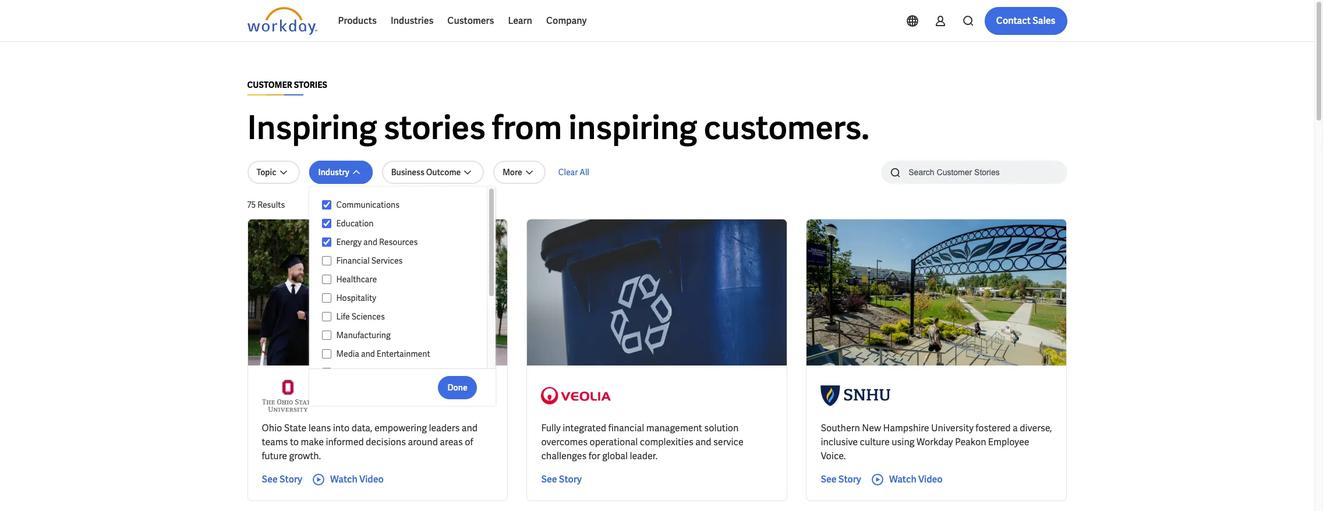 Task type: locate. For each thing, give the bounding box(es) containing it.
leader.
[[630, 450, 658, 462]]

southern
[[821, 422, 860, 434]]

communications
[[336, 200, 400, 210]]

operational
[[590, 436, 638, 448]]

industry button
[[309, 161, 373, 184]]

areas
[[440, 436, 463, 448]]

story down challenges
[[559, 473, 582, 486]]

story down growth.
[[279, 473, 302, 486]]

watch video link down informed
[[312, 473, 384, 487]]

new
[[862, 422, 881, 434]]

2 horizontal spatial see
[[821, 473, 837, 486]]

education
[[336, 218, 374, 229]]

inclusive
[[821, 436, 858, 448]]

more
[[503, 167, 522, 178]]

3 story from the left
[[839, 473, 861, 486]]

energy and resources link
[[332, 235, 476, 249]]

video
[[359, 473, 384, 486], [918, 473, 943, 486]]

2 watch from the left
[[889, 473, 917, 486]]

watch video link
[[312, 473, 384, 487], [871, 473, 943, 487]]

watch video link for workday
[[871, 473, 943, 487]]

data,
[[352, 422, 373, 434]]

growth.
[[289, 450, 321, 462]]

veolia (es) uk limited (fin) image
[[541, 380, 611, 412]]

1 watch video from the left
[[330, 473, 384, 486]]

empowering
[[374, 422, 427, 434]]

and inside fully integrated financial management solution overcomes operational complexities and service challenges for global leader.
[[696, 436, 711, 448]]

media and entertainment
[[336, 349, 430, 359]]

leans
[[309, 422, 331, 434]]

see story link for southern new hampshire university fostered a diverse, inclusive culture using workday peakon employee voice.
[[821, 473, 861, 487]]

1 horizontal spatial see
[[541, 473, 557, 486]]

healthcare
[[336, 274, 377, 285]]

and up financial services at the left of the page
[[363, 237, 377, 248]]

customer stories
[[247, 80, 327, 90]]

0 horizontal spatial see story link
[[262, 473, 302, 487]]

energy and resources
[[336, 237, 418, 248]]

2 horizontal spatial see story
[[821, 473, 861, 486]]

sales
[[1033, 15, 1056, 27]]

1 horizontal spatial watch video link
[[871, 473, 943, 487]]

2 watch video from the left
[[889, 473, 943, 486]]

2 see story link from the left
[[541, 473, 582, 487]]

2 horizontal spatial story
[[839, 473, 861, 486]]

None checkbox
[[322, 256, 332, 266], [322, 293, 332, 303], [322, 330, 332, 341], [322, 349, 332, 359], [322, 256, 332, 266], [322, 293, 332, 303], [322, 330, 332, 341], [322, 349, 332, 359]]

video for informed
[[359, 473, 384, 486]]

teams
[[262, 436, 288, 448]]

fostered
[[976, 422, 1011, 434]]

1 horizontal spatial story
[[559, 473, 582, 486]]

southern new hampshire university fostered a diverse, inclusive culture using workday peakon employee voice.
[[821, 422, 1052, 462]]

from
[[492, 107, 562, 149]]

and up of
[[462, 422, 478, 434]]

see story link down "voice."
[[821, 473, 861, 487]]

see story link
[[262, 473, 302, 487], [541, 473, 582, 487], [821, 473, 861, 487]]

watch down using
[[889, 473, 917, 486]]

see story link down future
[[262, 473, 302, 487]]

0 horizontal spatial watch video link
[[312, 473, 384, 487]]

complexities
[[640, 436, 694, 448]]

2 see from the left
[[541, 473, 557, 486]]

watch video down using
[[889, 473, 943, 486]]

see down "voice."
[[821, 473, 837, 486]]

0 horizontal spatial watch video
[[330, 473, 384, 486]]

1 story from the left
[[279, 473, 302, 486]]

video down ohio state leans into data, empowering leaders and teams to make informed decisions around areas of future growth.
[[359, 473, 384, 486]]

see story
[[262, 473, 302, 486], [541, 473, 582, 486], [821, 473, 861, 486]]

informed
[[326, 436, 364, 448]]

1 horizontal spatial see story
[[541, 473, 582, 486]]

media
[[336, 349, 359, 359]]

None checkbox
[[322, 200, 332, 210], [322, 218, 332, 229], [322, 237, 332, 248], [322, 274, 332, 285], [322, 312, 332, 322], [322, 368, 332, 378], [322, 200, 332, 210], [322, 218, 332, 229], [322, 237, 332, 248], [322, 274, 332, 285], [322, 312, 332, 322], [322, 368, 332, 378]]

2 video from the left
[[918, 473, 943, 486]]

communications link
[[332, 198, 476, 212]]

see story down future
[[262, 473, 302, 486]]

3 see story link from the left
[[821, 473, 861, 487]]

financial
[[608, 422, 644, 434]]

watch video down informed
[[330, 473, 384, 486]]

and down solution on the right bottom of the page
[[696, 436, 711, 448]]

outcome
[[426, 167, 461, 178]]

see down future
[[262, 473, 278, 486]]

southern new hampshire university image
[[821, 380, 891, 412]]

2 horizontal spatial see story link
[[821, 473, 861, 487]]

see story down "voice."
[[821, 473, 861, 486]]

1 see from the left
[[262, 473, 278, 486]]

1 horizontal spatial watch
[[889, 473, 917, 486]]

0 horizontal spatial story
[[279, 473, 302, 486]]

healthcare link
[[332, 273, 476, 287]]

Search Customer Stories text field
[[902, 162, 1044, 182]]

resources
[[379, 237, 418, 248]]

decisions
[[366, 436, 406, 448]]

0 horizontal spatial see story
[[262, 473, 302, 486]]

video for peakon
[[918, 473, 943, 486]]

clear all
[[558, 167, 589, 178]]

2 see story from the left
[[541, 473, 582, 486]]

0 horizontal spatial watch
[[330, 473, 358, 486]]

stories
[[384, 107, 486, 149]]

industries
[[391, 15, 434, 27]]

media and entertainment link
[[332, 347, 476, 361]]

business outcome
[[391, 167, 461, 178]]

1 horizontal spatial see story link
[[541, 473, 582, 487]]

nonprofit link
[[332, 366, 476, 380]]

3 see from the left
[[821, 473, 837, 486]]

and inside energy and resources link
[[363, 237, 377, 248]]

contact sales link
[[985, 7, 1067, 35]]

financial services
[[336, 256, 403, 266]]

watch for make
[[330, 473, 358, 486]]

watch down informed
[[330, 473, 358, 486]]

1 watch video link from the left
[[312, 473, 384, 487]]

video down workday
[[918, 473, 943, 486]]

story
[[279, 473, 302, 486], [559, 473, 582, 486], [839, 473, 861, 486]]

see story down challenges
[[541, 473, 582, 486]]

and down manufacturing
[[361, 349, 375, 359]]

business outcome button
[[382, 161, 484, 184]]

inspiring
[[569, 107, 697, 149]]

hospitality link
[[332, 291, 476, 305]]

1 see story link from the left
[[262, 473, 302, 487]]

fully integrated financial management solution overcomes operational complexities and service challenges for global leader.
[[541, 422, 744, 462]]

manufacturing link
[[332, 328, 476, 342]]

see down challenges
[[541, 473, 557, 486]]

1 see story from the left
[[262, 473, 302, 486]]

see story link down challenges
[[541, 473, 582, 487]]

0 horizontal spatial video
[[359, 473, 384, 486]]

customers
[[447, 15, 494, 27]]

1 video from the left
[[359, 473, 384, 486]]

1 horizontal spatial video
[[918, 473, 943, 486]]

watch video link down using
[[871, 473, 943, 487]]

a
[[1013, 422, 1018, 434]]

around
[[408, 436, 438, 448]]

story down "voice."
[[839, 473, 861, 486]]

to
[[290, 436, 299, 448]]

life
[[336, 312, 350, 322]]

0 horizontal spatial see
[[262, 473, 278, 486]]

culture
[[860, 436, 890, 448]]

1 watch from the left
[[330, 473, 358, 486]]

state
[[284, 422, 307, 434]]

2 watch video link from the left
[[871, 473, 943, 487]]

products
[[338, 15, 377, 27]]

overcomes
[[541, 436, 588, 448]]

1 horizontal spatial watch video
[[889, 473, 943, 486]]

3 see story from the left
[[821, 473, 861, 486]]



Task type: describe. For each thing, give the bounding box(es) containing it.
see story for ohio state leans into data, empowering leaders and teams to make informed decisions around areas of future growth.
[[262, 473, 302, 486]]

75
[[247, 200, 256, 210]]

done button
[[438, 376, 477, 399]]

inspiring stories from inspiring customers.
[[247, 107, 870, 149]]

industries button
[[384, 7, 441, 35]]

watch for workday
[[889, 473, 917, 486]]

diverse,
[[1020, 422, 1052, 434]]

and inside media and entertainment link
[[361, 349, 375, 359]]

75 results
[[247, 200, 285, 210]]

business
[[391, 167, 425, 178]]

clear
[[558, 167, 578, 178]]

see for ohio state leans into data, empowering leaders and teams to make informed decisions around areas of future growth.
[[262, 473, 278, 486]]

using
[[892, 436, 915, 448]]

customers button
[[441, 7, 501, 35]]

manufacturing
[[336, 330, 391, 341]]

into
[[333, 422, 350, 434]]

story for southern new hampshire university fostered a diverse, inclusive culture using workday peakon employee voice.
[[839, 473, 861, 486]]

products button
[[331, 7, 384, 35]]

management
[[646, 422, 702, 434]]

company button
[[539, 7, 594, 35]]

clear all button
[[555, 161, 593, 184]]

inspiring
[[247, 107, 377, 149]]

2 story from the left
[[559, 473, 582, 486]]

life sciences
[[336, 312, 385, 322]]

see for southern new hampshire university fostered a diverse, inclusive culture using workday peakon employee voice.
[[821, 473, 837, 486]]

customer
[[247, 80, 292, 90]]

nonprofit
[[336, 368, 372, 378]]

service
[[713, 436, 744, 448]]

topic button
[[247, 161, 300, 184]]

future
[[262, 450, 287, 462]]

integrated
[[563, 422, 606, 434]]

hampshire
[[883, 422, 929, 434]]

entertainment
[[377, 349, 430, 359]]

watch video for workday
[[889, 473, 943, 486]]

financial
[[336, 256, 370, 266]]

see story link for ohio state leans into data, empowering leaders and teams to make informed decisions around areas of future growth.
[[262, 473, 302, 487]]

sciences
[[352, 312, 385, 322]]

stories
[[294, 80, 327, 90]]

services
[[371, 256, 403, 266]]

company
[[546, 15, 587, 27]]

leaders
[[429, 422, 460, 434]]

contact sales
[[996, 15, 1056, 27]]

watch video for make
[[330, 473, 384, 486]]

peakon
[[955, 436, 986, 448]]

watch video link for make
[[312, 473, 384, 487]]

global
[[602, 450, 628, 462]]

fully
[[541, 422, 561, 434]]

see story for southern new hampshire university fostered a diverse, inclusive culture using workday peakon employee voice.
[[821, 473, 861, 486]]

for
[[589, 450, 600, 462]]

workday
[[917, 436, 953, 448]]

the ohio state university image
[[262, 380, 314, 412]]

customers.
[[704, 107, 870, 149]]

go to the homepage image
[[247, 7, 317, 35]]

of
[[465, 436, 473, 448]]

education link
[[332, 217, 476, 231]]

industry
[[318, 167, 349, 178]]

more button
[[493, 161, 546, 184]]

contact
[[996, 15, 1031, 27]]

financial services link
[[332, 254, 476, 268]]

story for ohio state leans into data, empowering leaders and teams to make informed decisions around areas of future growth.
[[279, 473, 302, 486]]

and inside ohio state leans into data, empowering leaders and teams to make informed decisions around areas of future growth.
[[462, 422, 478, 434]]

ohio state leans into data, empowering leaders and teams to make informed decisions around areas of future growth.
[[262, 422, 478, 462]]

energy
[[336, 237, 362, 248]]

all
[[580, 167, 589, 178]]

topic
[[257, 167, 276, 178]]

employee
[[988, 436, 1029, 448]]

results
[[258, 200, 285, 210]]

done
[[448, 382, 467, 393]]

university
[[931, 422, 974, 434]]

challenges
[[541, 450, 587, 462]]

ohio
[[262, 422, 282, 434]]

voice.
[[821, 450, 846, 462]]

make
[[301, 436, 324, 448]]

life sciences link
[[332, 310, 476, 324]]

hospitality
[[336, 293, 376, 303]]



Task type: vqa. For each thing, say whether or not it's contained in the screenshot.
menu containing Customer Stories
no



